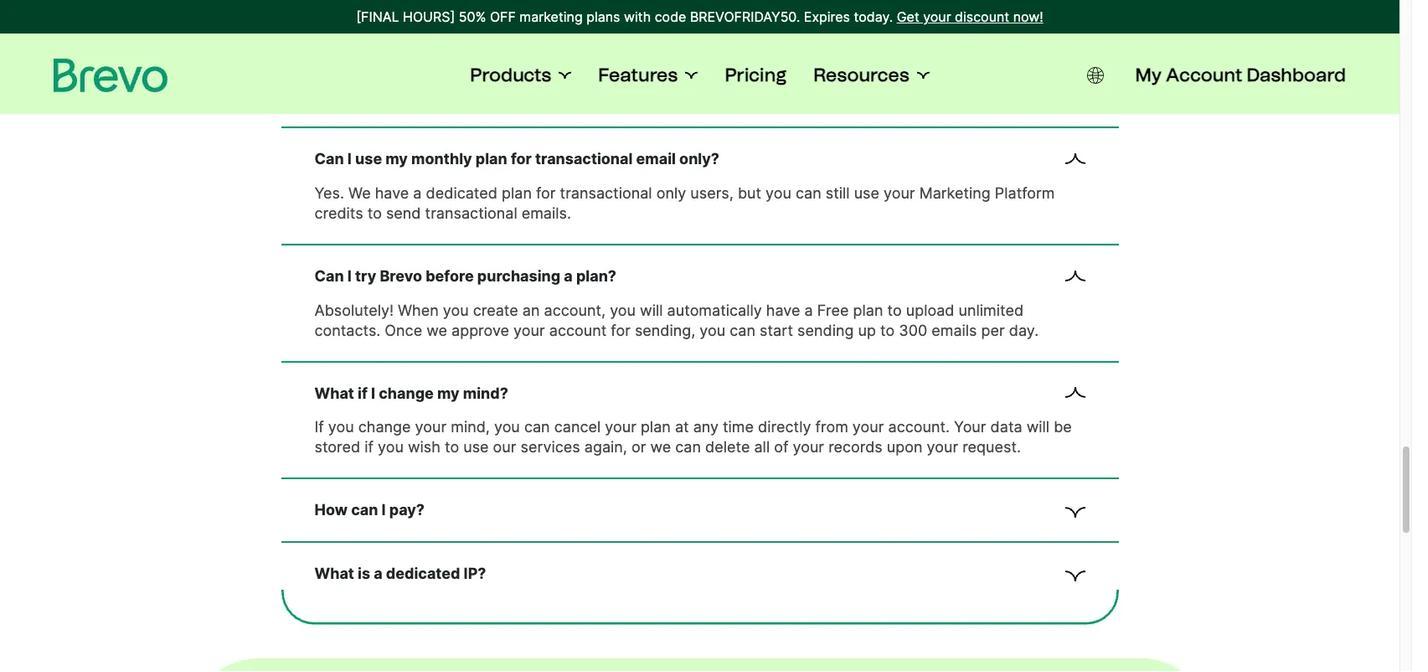 Task type: locate. For each thing, give the bounding box(es) containing it.
1 horizontal spatial and
[[776, 67, 803, 85]]

your inside absolutely! when you create an account, you will automatically have a free plan to upload unlimited contacts. once we approve your account for sending, you can start sending up to 300 emails per day.
[[514, 322, 545, 339]]

can left start
[[730, 322, 756, 339]]

how
[[315, 501, 348, 519]]

if inside 'dropdown button'
[[358, 384, 368, 402]]

mind?
[[463, 384, 509, 402]]

resources link
[[814, 64, 930, 87]]

we right again,
[[651, 439, 671, 456]]

2 horizontal spatial at
[[919, 87, 933, 105]]

credits down great
[[684, 87, 733, 105]]

0 horizontal spatial have
[[315, 47, 349, 65]]

1 vertical spatial my
[[437, 384, 460, 402]]

transactional for only
[[560, 184, 653, 202]]

when
[[398, 301, 439, 319]]

can inside absolutely! when you create an account, you will automatically have a free plan to upload unlimited contacts. once we approve your account for sending, you can start sending up to 300 emails per day.
[[730, 322, 756, 339]]

transactional up can i try brevo before purchasing a plan?
[[425, 204, 518, 222]]

0 vertical spatial send
[[841, 27, 875, 45]]

a right we
[[413, 184, 422, 202]]

can right how at the bottom of page
[[351, 501, 378, 519]]

use inside if you change your mind, you can cancel your plan at any time directly from your account. your data will be stored if you wish to use our services again, or we can delete all of your records upon your request.
[[464, 439, 489, 456]]

1 vertical spatial do
[[976, 67, 994, 85]]

plan down possible on the left top of the page
[[476, 150, 508, 168]]

0 vertical spatial if
[[358, 384, 368, 402]]

dedicated down can i use my monthly plan for transactional email only?
[[426, 184, 498, 202]]

brevo
[[380, 267, 422, 285]]

our inside a pay-as-you-go plan is ideal for businesses and organizations that don't send emails often, or that don't have a large contact list. payg credits do not expire, so you can use them at your own pace. one email sent equals one credit deducted. you still get all of our great features and services, however they do not include phone support. it is still possible to easily buy more credits or shift to a monthly plan at anytime though.
[[644, 67, 667, 85]]

0 vertical spatial monthly
[[823, 87, 880, 105]]

if
[[358, 384, 368, 402], [365, 439, 374, 456]]

to down mind,
[[445, 439, 459, 456]]

have up start
[[767, 301, 801, 319]]

shift
[[756, 87, 787, 105]]

resources
[[814, 64, 910, 86]]

credits up you
[[535, 47, 584, 65]]

will
[[640, 301, 663, 319], [1027, 419, 1050, 436]]

1 horizontal spatial credits
[[535, 47, 584, 65]]

that
[[767, 27, 796, 45], [994, 27, 1023, 45]]

i down contacts.
[[371, 384, 376, 402]]

0 horizontal spatial all
[[605, 67, 621, 85]]

you down automatically on the top of page
[[700, 322, 726, 339]]

and up shift
[[776, 67, 803, 85]]

1 horizontal spatial at
[[842, 47, 856, 65]]

a down how can i pay?
[[374, 565, 383, 583]]

transactional for email
[[536, 150, 633, 168]]

1 vertical spatial dedicated
[[386, 565, 460, 583]]

use inside dropdown button
[[355, 150, 382, 168]]

my inside dropdown button
[[386, 150, 408, 168]]

can up yes.
[[315, 150, 344, 168]]

can inside yes. we have a dedicated plan for transactional only users, but you can still use your marketing platform credits to send transactional emails.
[[796, 184, 822, 202]]

0 horizontal spatial will
[[640, 301, 663, 319]]

0 horizontal spatial still
[[457, 87, 481, 105]]

my
[[1136, 64, 1162, 86]]

but
[[738, 184, 762, 202]]

what is a dedicated ip?
[[315, 565, 486, 583]]

services
[[521, 439, 581, 456]]

dedicated inside yes. we have a dedicated plan for transactional only users, but you can still use your marketing platform credits to send transactional emails.
[[426, 184, 498, 202]]

your down the from
[[793, 439, 825, 456]]

1 horizontal spatial that
[[994, 27, 1023, 45]]

will left be on the right of the page
[[1027, 419, 1050, 436]]

it
[[428, 87, 437, 105]]

2 can from the top
[[315, 267, 344, 285]]

ideal
[[491, 27, 524, 45]]

email
[[1007, 47, 1044, 65], [637, 150, 676, 168]]

email down don't
[[1007, 47, 1044, 65]]

monthly down it
[[412, 150, 472, 168]]

features
[[713, 67, 772, 85]]

expire,
[[638, 47, 686, 65]]

what is a dedicated ip? button
[[315, 563, 1086, 585]]

2 horizontal spatial have
[[767, 301, 801, 319]]

or down discount
[[975, 27, 990, 45]]

send down today.
[[841, 27, 875, 45]]

1 horizontal spatial is
[[441, 87, 453, 105]]

absolutely!
[[315, 301, 394, 319]]

you up approve
[[443, 301, 469, 319]]

not down businesses
[[611, 47, 634, 65]]

we down when
[[427, 322, 448, 339]]

0 horizontal spatial and
[[636, 27, 663, 45]]

for inside a pay-as-you-go plan is ideal for businesses and organizations that don't send emails often, or that don't have a large contact list. payg credits do not expire, so you can use them at your own pace. one email sent equals one credit deducted. you still get all of our great features and services, however they do not include phone support. it is still possible to easily buy more credits or shift to a monthly plan at anytime though.
[[529, 27, 548, 45]]

0 vertical spatial what
[[315, 384, 354, 402]]

1 vertical spatial change
[[358, 419, 411, 436]]

is down how can i pay?
[[358, 565, 370, 583]]

0 vertical spatial is
[[475, 27, 486, 45]]

0 vertical spatial have
[[315, 47, 349, 65]]

0 vertical spatial all
[[605, 67, 621, 85]]

at up services,
[[842, 47, 856, 65]]

phone
[[315, 87, 359, 105]]

1 horizontal spatial we
[[651, 439, 671, 456]]

pricing link
[[725, 64, 787, 87]]

all up buy
[[605, 67, 621, 85]]

again,
[[585, 439, 628, 456]]

a inside 'dropdown button'
[[374, 565, 383, 583]]

at
[[842, 47, 856, 65], [919, 87, 933, 105], [675, 419, 689, 436]]

monthly down resources
[[823, 87, 880, 105]]

your left own
[[860, 47, 892, 65]]

is down "50%"
[[475, 27, 486, 45]]

0 vertical spatial dedicated
[[426, 184, 498, 202]]

0 horizontal spatial is
[[358, 565, 370, 583]]

my left mind?
[[437, 384, 460, 402]]

at down however
[[919, 87, 933, 105]]

plan up up
[[854, 301, 884, 319]]

how can i pay?
[[315, 501, 425, 519]]

once
[[385, 322, 423, 339]]

transactional up emails.
[[560, 184, 653, 202]]

per
[[982, 322, 1005, 339]]

do down businesses
[[588, 47, 607, 65]]

0 vertical spatial at
[[842, 47, 856, 65]]

to left easily
[[549, 87, 563, 105]]

0 vertical spatial do
[[588, 47, 607, 65]]

1 vertical spatial or
[[737, 87, 751, 105]]

1 horizontal spatial not
[[998, 67, 1022, 85]]

they
[[940, 67, 971, 85]]

what for what is a dedicated ip?
[[315, 565, 354, 583]]

all
[[605, 67, 621, 85], [755, 439, 770, 456]]

0 horizontal spatial not
[[611, 47, 634, 65]]

still inside yes. we have a dedicated plan for transactional only users, but you can still use your marketing platform credits to send transactional emails.
[[826, 184, 850, 202]]

however
[[875, 67, 936, 85]]

0 vertical spatial still
[[549, 67, 573, 85]]

transactional inside dropdown button
[[536, 150, 633, 168]]

0 vertical spatial my
[[386, 150, 408, 168]]

your inside yes. we have a dedicated plan for transactional only users, but you can still use your marketing platform credits to send transactional emails.
[[884, 184, 916, 202]]

my account dashboard link
[[1136, 64, 1347, 87]]

that left don't
[[767, 27, 796, 45]]

time
[[723, 419, 754, 436]]

pay?
[[390, 501, 425, 519]]

expires
[[804, 8, 851, 25]]

transactional down easily
[[536, 150, 633, 168]]

change up wish
[[379, 384, 434, 402]]

what inside the 'what if i change my mind?' 'dropdown button'
[[315, 384, 354, 402]]

email up only
[[637, 150, 676, 168]]

try
[[355, 267, 377, 285]]

at inside if you change your mind, you can cancel your plan at any time directly from your account. your data will be stored if you wish to use our services again, or we can delete all of your records upon your request.
[[675, 419, 689, 436]]

what up "if"
[[315, 384, 354, 402]]

0 horizontal spatial at
[[675, 419, 689, 436]]

all down 'directly'
[[755, 439, 770, 456]]

2 vertical spatial is
[[358, 565, 370, 583]]

0 vertical spatial of
[[625, 67, 640, 85]]

of down 'directly'
[[775, 439, 789, 456]]

though.
[[998, 87, 1052, 105]]

to down we
[[368, 204, 382, 222]]

or right again,
[[632, 439, 646, 456]]

0 vertical spatial not
[[611, 47, 634, 65]]

1 what from the top
[[315, 384, 354, 402]]

account
[[1167, 64, 1243, 86]]

1 horizontal spatial of
[[775, 439, 789, 456]]

1 vertical spatial is
[[441, 87, 453, 105]]

if up stored
[[358, 384, 368, 402]]

1 horizontal spatial our
[[644, 67, 667, 85]]

0 vertical spatial transactional
[[536, 150, 633, 168]]

i up we
[[348, 150, 352, 168]]

my
[[386, 150, 408, 168], [437, 384, 460, 402]]

your up often,
[[924, 8, 952, 25]]

we inside absolutely! when you create an account, you will automatically have a free plan to upload unlimited contacts. once we approve your account for sending, you can start sending up to 300 emails per day.
[[427, 322, 448, 339]]

2 vertical spatial credits
[[315, 204, 363, 222]]

1 vertical spatial transactional
[[560, 184, 653, 202]]

0 vertical spatial emails
[[880, 27, 925, 45]]

1 horizontal spatial monthly
[[823, 87, 880, 105]]

have inside yes. we have a dedicated plan for transactional only users, but you can still use your marketing platform credits to send transactional emails.
[[375, 184, 409, 202]]

1 vertical spatial our
[[493, 439, 517, 456]]

use
[[772, 47, 797, 65], [355, 150, 382, 168], [855, 184, 880, 202], [464, 439, 489, 456]]

dedicated left ip?
[[386, 565, 460, 583]]

1 vertical spatial not
[[998, 67, 1022, 85]]

1 vertical spatial of
[[775, 439, 789, 456]]

ip?
[[464, 565, 486, 583]]

my down support.
[[386, 150, 408, 168]]

0 vertical spatial change
[[379, 384, 434, 402]]

dedicated inside 'dropdown button'
[[386, 565, 460, 583]]

email inside dropdown button
[[637, 150, 676, 168]]

0 horizontal spatial credits
[[315, 204, 363, 222]]

1 horizontal spatial emails
[[932, 322, 978, 339]]

can inside a pay-as-you-go plan is ideal for businesses and organizations that don't send emails often, or that don't have a large contact list. payg credits do not expire, so you can use them at your own pace. one email sent equals one credit deducted. you still get all of our great features and services, however they do not include phone support. it is still possible to easily buy more credits or shift to a monthly plan at anytime though.
[[742, 47, 767, 65]]

change down what if i change my mind?
[[358, 419, 411, 436]]

0 vertical spatial our
[[644, 67, 667, 85]]

0 horizontal spatial email
[[637, 150, 676, 168]]

0 horizontal spatial monthly
[[412, 150, 472, 168]]

easily
[[568, 87, 608, 105]]

what for what if i change my mind?
[[315, 384, 354, 402]]

do
[[588, 47, 607, 65], [976, 67, 994, 85]]

have up equals
[[315, 47, 349, 65]]

monthly
[[823, 87, 880, 105], [412, 150, 472, 168]]

can up "features"
[[742, 47, 767, 65]]

1 vertical spatial will
[[1027, 419, 1050, 436]]

contacts.
[[315, 322, 381, 339]]

2 what from the top
[[315, 565, 354, 583]]

a left 'free'
[[805, 301, 813, 319]]

our left services
[[493, 439, 517, 456]]

start
[[760, 322, 794, 339]]

at left any
[[675, 419, 689, 436]]

code
[[655, 8, 687, 25]]

1 vertical spatial what
[[315, 565, 354, 583]]

1 horizontal spatial all
[[755, 439, 770, 456]]

day.
[[1010, 322, 1039, 339]]

0 horizontal spatial my
[[386, 150, 408, 168]]

can down any
[[676, 439, 701, 456]]

2 vertical spatial or
[[632, 439, 646, 456]]

1 that from the left
[[767, 27, 796, 45]]

2 horizontal spatial still
[[826, 184, 850, 202]]

i left try
[[348, 267, 352, 285]]

0 vertical spatial will
[[640, 301, 663, 319]]

1 vertical spatial we
[[651, 439, 671, 456]]

don't
[[800, 27, 836, 45]]

and down with
[[636, 27, 663, 45]]

0 vertical spatial can
[[315, 150, 344, 168]]

you down organizations
[[712, 47, 737, 65]]

for inside absolutely! when you create an account, you will automatically have a free plan to upload unlimited contacts. once we approve your account for sending, you can start sending up to 300 emails per day.
[[611, 322, 631, 339]]

can right but
[[796, 184, 822, 202]]

1 vertical spatial if
[[365, 439, 374, 456]]

you-
[[385, 27, 418, 45]]

will inside absolutely! when you create an account, you will automatically have a free plan to upload unlimited contacts. once we approve your account for sending, you can start sending up to 300 emails per day.
[[640, 301, 663, 319]]

1 can from the top
[[315, 150, 344, 168]]

be
[[1054, 419, 1073, 436]]

of up buy
[[625, 67, 640, 85]]

1 vertical spatial send
[[386, 204, 421, 222]]

plan
[[440, 27, 471, 45], [884, 87, 914, 105], [476, 150, 508, 168], [502, 184, 532, 202], [854, 301, 884, 319], [641, 419, 671, 436]]

that down now!
[[994, 27, 1023, 45]]

2 vertical spatial still
[[826, 184, 850, 202]]

have right we
[[375, 184, 409, 202]]

credits
[[535, 47, 584, 65], [684, 87, 733, 105], [315, 204, 363, 222]]

what down how at the bottom of page
[[315, 565, 354, 583]]

2 that from the left
[[994, 27, 1023, 45]]

can left try
[[315, 267, 344, 285]]

credits down yes.
[[315, 204, 363, 222]]

for
[[529, 27, 548, 45], [511, 150, 532, 168], [536, 184, 556, 202], [611, 322, 631, 339]]

1 horizontal spatial will
[[1027, 419, 1050, 436]]

services,
[[807, 67, 871, 85]]

change inside if you change your mind, you can cancel your plan at any time directly from your account. your data will be stored if you wish to use our services again, or we can delete all of your records upon your request.
[[358, 419, 411, 436]]

plan?
[[577, 267, 617, 285]]

2 vertical spatial at
[[675, 419, 689, 436]]

don't
[[1027, 27, 1063, 45]]

you right mind,
[[494, 419, 520, 436]]

emails down upload at the right of the page
[[932, 322, 978, 339]]

your left the 'marketing'
[[884, 184, 916, 202]]

0 vertical spatial email
[[1007, 47, 1044, 65]]

1 horizontal spatial email
[[1007, 47, 1044, 65]]

0 horizontal spatial emails
[[880, 27, 925, 45]]

plan left any
[[641, 419, 671, 436]]

your up wish
[[415, 419, 447, 436]]

cancel
[[555, 419, 601, 436]]

you right but
[[766, 184, 792, 202]]

your down "an" in the top left of the page
[[514, 322, 545, 339]]

emails down get
[[880, 27, 925, 45]]

1 horizontal spatial send
[[841, 27, 875, 45]]

our up more
[[644, 67, 667, 85]]

not up though.
[[998, 67, 1022, 85]]

change
[[379, 384, 434, 402], [358, 419, 411, 436]]

2 horizontal spatial is
[[475, 27, 486, 45]]

i
[[348, 150, 352, 168], [348, 267, 352, 285], [371, 384, 376, 402], [382, 501, 386, 519]]

you up stored
[[328, 419, 354, 436]]

1 vertical spatial email
[[637, 150, 676, 168]]

0 horizontal spatial our
[[493, 439, 517, 456]]

and
[[636, 27, 663, 45], [776, 67, 803, 85]]

send up brevo
[[386, 204, 421, 222]]

more
[[643, 87, 680, 105]]

what inside what is a dedicated ip? 'dropdown button'
[[315, 565, 354, 583]]

change inside 'dropdown button'
[[379, 384, 434, 402]]

can i use my monthly plan for transactional email only?
[[315, 150, 720, 168]]

2 vertical spatial have
[[767, 301, 801, 319]]

products
[[470, 64, 552, 86]]

a down services,
[[810, 87, 818, 105]]

today.
[[854, 8, 894, 25]]

if right stored
[[365, 439, 374, 456]]

our
[[644, 67, 667, 85], [493, 439, 517, 456]]

plan down can i use my monthly plan for transactional email only?
[[502, 184, 532, 202]]

1 vertical spatial have
[[375, 184, 409, 202]]

we
[[349, 184, 371, 202]]

2 vertical spatial transactional
[[425, 204, 518, 222]]

1 horizontal spatial have
[[375, 184, 409, 202]]

off
[[490, 8, 516, 25]]

0 vertical spatial we
[[427, 322, 448, 339]]

emails inside absolutely! when you create an account, you will automatically have a free plan to upload unlimited contacts. once we approve your account for sending, you can start sending up to 300 emails per day.
[[932, 322, 978, 339]]

to inside yes. we have a dedicated plan for transactional only users, but you can still use your marketing platform credits to send transactional emails.
[[368, 204, 382, 222]]

to
[[549, 87, 563, 105], [791, 87, 806, 105], [368, 204, 382, 222], [888, 301, 902, 319], [881, 322, 895, 339], [445, 439, 459, 456]]

dedicated
[[426, 184, 498, 202], [386, 565, 460, 583]]

[final
[[356, 8, 399, 25]]

0 horizontal spatial send
[[386, 204, 421, 222]]

0 horizontal spatial of
[[625, 67, 640, 85]]

300
[[899, 322, 928, 339]]

is right it
[[441, 87, 453, 105]]

can inside how can i pay? dropdown button
[[351, 501, 378, 519]]

will up sending,
[[640, 301, 663, 319]]

discount
[[955, 8, 1010, 25]]

do down the one
[[976, 67, 994, 85]]

1 vertical spatial monthly
[[412, 150, 472, 168]]

use inside a pay-as-you-go plan is ideal for businesses and organizations that don't send emails often, or that don't have a large contact list. payg credits do not expire, so you can use them at your own pace. one email sent equals one credit deducted. you still get all of our great features and services, however they do not include phone support. it is still possible to easily buy more credits or shift to a monthly plan at anytime though.
[[772, 47, 797, 65]]

if inside if you change your mind, you can cancel your plan at any time directly from your account. your data will be stored if you wish to use our services again, or we can delete all of your records upon your request.
[[365, 439, 374, 456]]

1 vertical spatial emails
[[932, 322, 978, 339]]

1 vertical spatial all
[[755, 439, 770, 456]]

1 horizontal spatial my
[[437, 384, 460, 402]]

1 vertical spatial at
[[919, 87, 933, 105]]

2 horizontal spatial or
[[975, 27, 990, 45]]

hours]
[[403, 8, 455, 25]]

or down "features"
[[737, 87, 751, 105]]

plan inside dropdown button
[[476, 150, 508, 168]]

0 horizontal spatial we
[[427, 322, 448, 339]]

0 horizontal spatial or
[[632, 439, 646, 456]]

or
[[975, 27, 990, 45], [737, 87, 751, 105], [632, 439, 646, 456]]

possible
[[485, 87, 545, 105]]



Task type: describe. For each thing, give the bounding box(es) containing it.
yes. we have a dedicated plan for transactional only users, but you can still use your marketing platform credits to send transactional emails.
[[315, 184, 1055, 222]]

anytime
[[937, 87, 993, 105]]

for inside yes. we have a dedicated plan for transactional only users, but you can still use your marketing platform credits to send transactional emails.
[[536, 184, 556, 202]]

data
[[991, 419, 1023, 436]]

plan down "50%"
[[440, 27, 471, 45]]

we inside if you change your mind, you can cancel your plan at any time directly from your account. your data will be stored if you wish to use our services again, or we can delete all of your records upon your request.
[[651, 439, 671, 456]]

monthly inside dropdown button
[[412, 150, 472, 168]]

upload
[[907, 301, 955, 319]]

will inside if you change your mind, you can cancel your plan at any time directly from your account. your data will be stored if you wish to use our services again, or we can delete all of your records upon your request.
[[1027, 419, 1050, 436]]

all inside if you change your mind, you can cancel your plan at any time directly from your account. your data will be stored if you wish to use our services again, or we can delete all of your records upon your request.
[[755, 439, 770, 456]]

is inside 'dropdown button'
[[358, 565, 370, 583]]

a inside absolutely! when you create an account, you will automatically have a free plan to upload unlimited contacts. once we approve your account for sending, you can start sending up to 300 emails per day.
[[805, 301, 813, 319]]

as-
[[362, 27, 385, 45]]

stored
[[315, 439, 360, 456]]

credit
[[396, 67, 437, 85]]

one
[[973, 47, 1002, 65]]

buy
[[613, 87, 639, 105]]

plan down however
[[884, 87, 914, 105]]

what if i change my mind?
[[315, 384, 509, 402]]

1 horizontal spatial or
[[737, 87, 751, 105]]

of inside a pay-as-you-go plan is ideal for businesses and organizations that don't send emails often, or that don't have a large contact list. payg credits do not expire, so you can use them at your own pace. one email sent equals one credit deducted. you still get all of our great features and services, however they do not include phone support. it is still possible to easily buy more credits or shift to a monthly plan at anytime though.
[[625, 67, 640, 85]]

can i try brevo before purchasing a plan? button
[[315, 266, 1086, 287]]

our inside if you change your mind, you can cancel your plan at any time directly from your account. your data will be stored if you wish to use our services again, or we can delete all of your records upon your request.
[[493, 439, 517, 456]]

a inside dropdown button
[[564, 267, 573, 285]]

your up records
[[853, 419, 885, 436]]

email inside a pay-as-you-go plan is ideal for businesses and organizations that don't send emails often, or that don't have a large contact list. payg credits do not expire, so you can use them at your own pace. one email sent equals one credit deducted. you still get all of our great features and services, however they do not include phone support. it is still possible to easily buy more credits or shift to a monthly plan at anytime though.
[[1007, 47, 1044, 65]]

1 horizontal spatial do
[[976, 67, 994, 85]]

automatically
[[668, 301, 762, 319]]

brevo image
[[54, 59, 168, 92]]

payg
[[493, 47, 531, 65]]

a pay-as-you-go plan is ideal for businesses and organizations that don't send emails often, or that don't have a large contact list. payg credits do not expire, so you can use them at your own pace. one email sent equals one credit deducted. you still get all of our great features and services, however they do not include phone support. it is still possible to easily buy more credits or shift to a monthly plan at anytime though.
[[315, 27, 1079, 105]]

users,
[[691, 184, 734, 202]]

or inside if you change your mind, you can cancel your plan at any time directly from your account. your data will be stored if you wish to use our services again, or we can delete all of your records upon your request.
[[632, 439, 646, 456]]

equals
[[315, 67, 361, 85]]

a
[[315, 27, 325, 45]]

a down pay-
[[353, 47, 361, 65]]

can for can i use my monthly plan for transactional email only?
[[315, 150, 344, 168]]

any
[[694, 419, 719, 436]]

send inside a pay-as-you-go plan is ideal for businesses and organizations that don't send emails often, or that don't have a large contact list. payg credits do not expire, so you can use them at your own pace. one email sent equals one credit deducted. you still get all of our great features and services, however they do not include phone support. it is still possible to easily buy more credits or shift to a monthly plan at anytime though.
[[841, 27, 875, 45]]

plan inside if you change your mind, you can cancel your plan at any time directly from your account. your data will be stored if you wish to use our services again, or we can delete all of your records upon your request.
[[641, 419, 671, 436]]

you down plan? on the top
[[610, 301, 636, 319]]

i left the pay?
[[382, 501, 386, 519]]

if you change your mind, you can cancel your plan at any time directly from your account. your data will be stored if you wish to use our services again, or we can delete all of your records upon your request.
[[315, 419, 1073, 456]]

monthly inside a pay-as-you-go plan is ideal for businesses and organizations that don't send emails often, or that don't have a large contact list. payg credits do not expire, so you can use them at your own pace. one email sent equals one credit deducted. you still get all of our great features and services, however they do not include phone support. it is still possible to easily buy more credits or shift to a monthly plan at anytime though.
[[823, 87, 880, 105]]

pace.
[[930, 47, 969, 65]]

support.
[[364, 87, 423, 105]]

wish
[[408, 439, 441, 456]]

own
[[896, 47, 926, 65]]

0 vertical spatial or
[[975, 27, 990, 45]]

dashboard
[[1247, 64, 1347, 86]]

an
[[523, 301, 540, 319]]

organizations
[[667, 27, 763, 45]]

to inside if you change your mind, you can cancel your plan at any time directly from your account. your data will be stored if you wish to use our services again, or we can delete all of your records upon your request.
[[445, 439, 459, 456]]

only?
[[680, 150, 720, 168]]

[final hours] 50% off marketing plans with code brevofriday50. expires today. get your discount now!
[[356, 8, 1044, 25]]

my account dashboard
[[1136, 64, 1347, 86]]

for inside dropdown button
[[511, 150, 532, 168]]

can i use my monthly plan for transactional email only? button
[[315, 148, 1086, 170]]

with
[[624, 8, 651, 25]]

plan inside yes. we have a dedicated plan for transactional only users, but you can still use your marketing platform credits to send transactional emails.
[[502, 184, 532, 202]]

great
[[672, 67, 709, 85]]

records
[[829, 439, 883, 456]]

only
[[657, 184, 687, 202]]

features link
[[599, 64, 698, 87]]

all inside a pay-as-you-go plan is ideal for businesses and organizations that don't send emails often, or that don't have a large contact list. payg credits do not expire, so you can use them at your own pace. one email sent equals one credit deducted. you still get all of our great features and services, however they do not include phone support. it is still possible to easily buy more credits or shift to a monthly plan at anytime though.
[[605, 67, 621, 85]]

mind,
[[451, 419, 490, 436]]

your inside a pay-as-you-go plan is ideal for businesses and organizations that don't send emails often, or that don't have a large contact list. payg credits do not expire, so you can use them at your own pace. one email sent equals one credit deducted. you still get all of our great features and services, however they do not include phone support. it is still possible to easily buy more credits or shift to a monthly plan at anytime though.
[[860, 47, 892, 65]]

button image
[[1087, 67, 1104, 84]]

up
[[859, 322, 877, 339]]

pricing
[[725, 64, 787, 86]]

0 vertical spatial credits
[[535, 47, 584, 65]]

emails inside a pay-as-you-go plan is ideal for businesses and organizations that don't send emails often, or that don't have a large contact list. payg credits do not expire, so you can use them at your own pace. one email sent equals one credit deducted. you still get all of our great features and services, however they do not include phone support. it is still possible to easily buy more credits or shift to a monthly plan at anytime though.
[[880, 27, 925, 45]]

plans
[[587, 8, 621, 25]]

i inside 'dropdown button'
[[371, 384, 376, 402]]

1 horizontal spatial still
[[549, 67, 573, 85]]

to right shift
[[791, 87, 806, 105]]

include
[[1026, 67, 1077, 85]]

yes.
[[315, 184, 344, 202]]

credits inside yes. we have a dedicated plan for transactional only users, but you can still use your marketing platform credits to send transactional emails.
[[315, 204, 363, 222]]

absolutely! when you create an account, you will automatically have a free plan to upload unlimited contacts. once we approve your account for sending, you can start sending up to 300 emails per day.
[[315, 301, 1039, 339]]

can for can i try brevo before purchasing a plan?
[[315, 267, 344, 285]]

unlimited
[[959, 301, 1024, 319]]

from
[[816, 419, 849, 436]]

1 vertical spatial and
[[776, 67, 803, 85]]

you left wish
[[378, 439, 404, 456]]

businesses
[[553, 27, 632, 45]]

directly
[[758, 419, 812, 436]]

you inside yes. we have a dedicated plan for transactional only users, but you can still use your marketing platform credits to send transactional emails.
[[766, 184, 792, 202]]

50%
[[459, 8, 486, 25]]

deducted.
[[442, 67, 514, 85]]

0 horizontal spatial do
[[588, 47, 607, 65]]

platform
[[995, 184, 1055, 202]]

a inside yes. we have a dedicated plan for transactional only users, but you can still use your marketing platform credits to send transactional emails.
[[413, 184, 422, 202]]

your
[[955, 419, 987, 436]]

use inside yes. we have a dedicated plan for transactional only users, but you can still use your marketing platform credits to send transactional emails.
[[855, 184, 880, 202]]

often,
[[929, 27, 971, 45]]

plan inside absolutely! when you create an account, you will automatically have a free plan to upload unlimited contacts. once we approve your account for sending, you can start sending up to 300 emails per day.
[[854, 301, 884, 319]]

purchasing
[[478, 267, 561, 285]]

of inside if you change your mind, you can cancel your plan at any time directly from your account. your data will be stored if you wish to use our services again, or we can delete all of your records upon your request.
[[775, 439, 789, 456]]

1 vertical spatial still
[[457, 87, 481, 105]]

go
[[418, 27, 436, 45]]

to up 300
[[888, 301, 902, 319]]

marketing
[[520, 8, 583, 25]]

list.
[[464, 47, 488, 65]]

pay-
[[329, 27, 362, 45]]

emails.
[[522, 204, 571, 222]]

approve
[[452, 322, 510, 339]]

you inside a pay-as-you-go plan is ideal for businesses and organizations that don't send emails often, or that don't have a large contact list. payg credits do not expire, so you can use them at your own pace. one email sent equals one credit deducted. you still get all of our great features and services, however they do not include phone support. it is still possible to easily buy more credits or shift to a monthly plan at anytime though.
[[712, 47, 737, 65]]

have inside absolutely! when you create an account, you will automatically have a free plan to upload unlimited contacts. once we approve your account for sending, you can start sending up to 300 emails per day.
[[767, 301, 801, 319]]

how can i pay? button
[[315, 500, 1086, 521]]

0 vertical spatial and
[[636, 27, 663, 45]]

sent
[[1048, 47, 1079, 65]]

1 vertical spatial credits
[[684, 87, 733, 105]]

delete
[[706, 439, 750, 456]]

can up services
[[525, 419, 550, 436]]

my inside 'dropdown button'
[[437, 384, 460, 402]]

to right up
[[881, 322, 895, 339]]

your down account.
[[927, 439, 959, 456]]

now!
[[1014, 8, 1044, 25]]

brevofriday50.
[[690, 8, 801, 25]]

get
[[897, 8, 920, 25]]

your up again,
[[605, 419, 637, 436]]

have inside a pay-as-you-go plan is ideal for businesses and organizations that don't send emails often, or that don't have a large contact list. payg credits do not expire, so you can use them at your own pace. one email sent equals one credit deducted. you still get all of our great features and services, however they do not include phone support. it is still possible to easily buy more credits or shift to a monthly plan at anytime though.
[[315, 47, 349, 65]]

send inside yes. we have a dedicated plan for transactional only users, but you can still use your marketing platform credits to send transactional emails.
[[386, 204, 421, 222]]

account
[[550, 322, 607, 339]]



Task type: vqa. For each thing, say whether or not it's contained in the screenshot.
What is a dedicated IP?'s WHAT
yes



